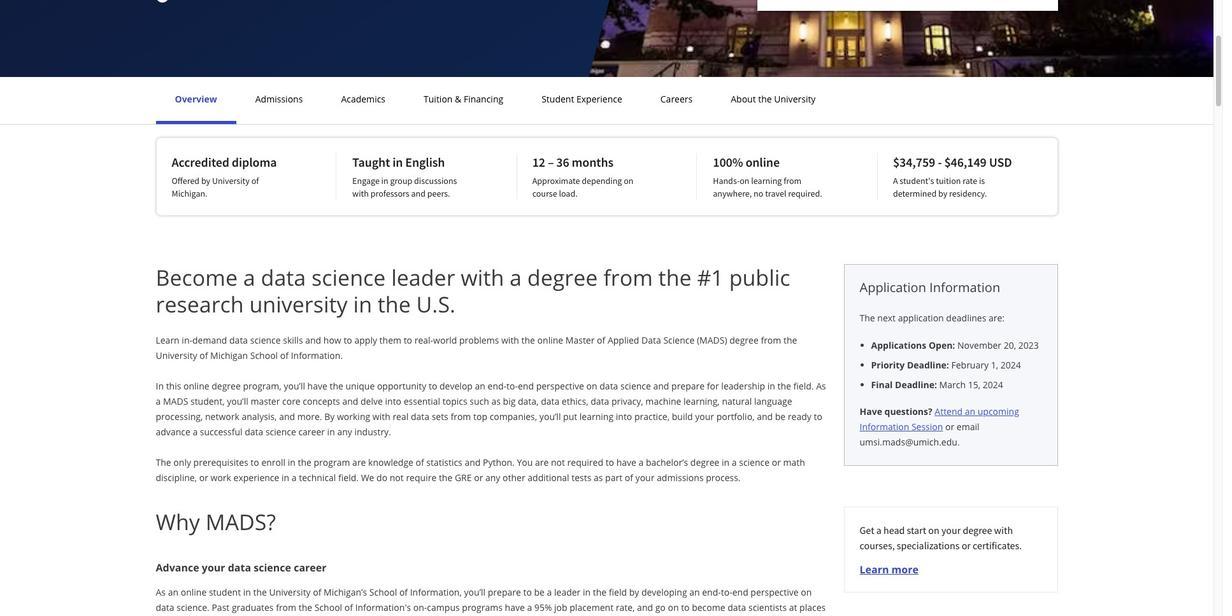 Task type: vqa. For each thing, say whether or not it's contained in the screenshot.
'of' within the Accredited Diploma Offered By University Of Michigan.
yes



Task type: describe. For each thing, give the bounding box(es) containing it.
degree inside learn in-demand data science skills and how to apply them to real-world problems with the online master of applied data science (mads) degree from the university of michigan school of information.
[[730, 335, 759, 347]]

of down skills
[[280, 350, 289, 362]]

in up placement
[[583, 587, 591, 599]]

session
[[912, 421, 943, 433]]

prerequisites
[[193, 457, 248, 469]]

financing
[[464, 93, 503, 105]]

michigan's
[[324, 587, 367, 599]]

of inside accredited diploma offered by university of michigan.
[[251, 175, 259, 187]]

priority deadline: february 1, 2024
[[871, 359, 1021, 371]]

as inside in this online degree program, you'll have the unique opportunity to develop an end-to-end perspective on data science and prepare for leadership in the field. as a mads student, you'll master core concepts and delve into essential topics such as big data, data ethics, data privacy, machine learning, natural language processing, network analysis, and more. by working with real data sets from top companies, you'll put learning into practice, build your portfolio, and be ready to advance a successful data science career in any industry.
[[492, 396, 501, 408]]

100% online hands-on learning from anywhere, no travel required.
[[713, 154, 822, 199]]

any inside the only prerequisites to enroll in the program are knowledge of statistics and python. you are not required to have a bachelor's degree in a science or math discipline, or work experience in a technical field. we do not require the gre or any other additional tests as part of your admissions process.
[[486, 472, 500, 484]]

or left math
[[772, 457, 781, 469]]

experience
[[234, 472, 279, 484]]

from inside 100% online hands-on learning from anywhere, no travel required.
[[784, 175, 802, 187]]

developing
[[642, 587, 687, 599]]

michigan.
[[172, 188, 207, 199]]

data left science.
[[156, 602, 174, 614]]

to- inside in this online degree program, you'll have the unique opportunity to develop an end-to-end perspective on data science and prepare for leadership in the field. as a mads student, you'll master core concepts and delve into essential topics such as big data, data ethics, data privacy, machine learning, natural language processing, network analysis, and more. by working with real data sets from top companies, you'll put learning into practice, build your portfolio, and be ready to advance a successful data science career in any industry.
[[507, 380, 518, 392]]

and down language
[[757, 411, 773, 423]]

0 vertical spatial not
[[551, 457, 565, 469]]

learning inside in this online degree program, you'll have the unique opportunity to develop an end-to-end perspective on data science and prepare for leadership in the field. as a mads student, you'll master core concepts and delve into essential topics such as big data, data ethics, data privacy, machine learning, natural language processing, network analysis, and more. by working with real data sets from top companies, you'll put learning into practice, build your portfolio, and be ready to advance a successful data science career in any industry.
[[580, 411, 614, 423]]

march
[[940, 379, 966, 391]]

tuition & financing link
[[420, 93, 507, 105]]

on inside in this online degree program, you'll have the unique opportunity to develop an end-to-end perspective on data science and prepare for leadership in the field. as a mads student, you'll master core concepts and delve into essential topics such as big data, data ethics, data privacy, machine learning, natural language processing, network analysis, and more. by working with real data sets from top companies, you'll put learning into practice, build your portfolio, and be ready to advance a successful data science career in any industry.
[[587, 380, 597, 392]]

certificates.
[[973, 540, 1022, 552]]

end inside in this online degree program, you'll have the unique opportunity to develop an end-to-end perspective on data science and prepare for leadership in the field. as a mads student, you'll master core concepts and delve into essential topics such as big data, data ethics, data privacy, machine learning, natural language processing, network analysis, and more. by working with real data sets from top companies, you'll put learning into practice, build your portfolio, and be ready to advance a successful data science career in any industry.
[[518, 380, 534, 392]]

have inside in this online degree program, you'll have the unique opportunity to develop an end-to-end perspective on data science and prepare for leadership in the field. as a mads student, you'll master core concepts and delve into essential topics such as big data, data ethics, data privacy, machine learning, natural language processing, network analysis, and more. by working with real data sets from top companies, you'll put learning into practice, build your portfolio, and be ready to advance a successful data science career in any industry.
[[308, 380, 327, 392]]

an inside in this online degree program, you'll have the unique opportunity to develop an end-to-end perspective on data science and prepare for leadership in the field. as a mads student, you'll master core concepts and delve into essential topics such as big data, data ethics, data privacy, machine learning, natural language processing, network analysis, and more. by working with real data sets from top companies, you'll put learning into practice, build your portfolio, and be ready to advance a successful data science career in any industry.
[[475, 380, 485, 392]]

enroll
[[261, 457, 286, 469]]

an inside the attend an upcoming information session
[[965, 406, 976, 418]]

or inside or email umsi.mads@umich.edu.
[[946, 421, 955, 433]]

ethics,
[[562, 396, 588, 408]]

by inside as an online student in the university of michigan's school of information, you'll prepare to be a leader in the field by developing an end-to-end perspective on data science. past graduates from the school of information's on-campus programs have a 95% job placement rate, and go on to become data scientists at place
[[629, 587, 639, 599]]

data up student
[[228, 561, 251, 575]]

technical
[[299, 472, 336, 484]]

data,
[[518, 396, 539, 408]]

attend an upcoming information session
[[860, 406, 1019, 433]]

and inside learn in-demand data science skills and how to apply them to real-world problems with the online master of applied data science (mads) degree from the university of michigan school of information.
[[305, 335, 321, 347]]

to- inside as an online student in the university of michigan's school of information, you'll prepare to be a leader in the field by developing an end-to-end perspective on data science. past graduates from the school of information's on-campus programs have a 95% job placement rate, and go on to become data scientists at place
[[721, 587, 733, 599]]

umsi.mads@umich.edu.
[[860, 436, 960, 449]]

and up working
[[342, 396, 358, 408]]

other
[[503, 472, 525, 484]]

student,
[[190, 396, 225, 408]]

from inside learn in-demand data science skills and how to apply them to real-world problems with the online master of applied data science (mads) degree from the university of michigan school of information.
[[761, 335, 781, 347]]

have inside the only prerequisites to enroll in the program are knowledge of statistics and python. you are not required to have a bachelor's degree in a science or math discipline, or work experience in a technical field. we do not require the gre or any other additional tests as part of your admissions process.
[[617, 457, 636, 469]]

usd
[[989, 154, 1012, 170]]

of right the 'part'
[[625, 472, 633, 484]]

head
[[884, 524, 905, 537]]

leadership
[[721, 380, 765, 392]]

career inside in this online degree program, you'll have the unique opportunity to develop an end-to-end perspective on data science and prepare for leadership in the field. as a mads student, you'll master core concepts and delve into essential topics such as big data, data ethics, data privacy, machine learning, natural language processing, network analysis, and more. by working with real data sets from top companies, you'll put learning into practice, build your portfolio, and be ready to advance a successful data science career in any industry.
[[298, 426, 325, 438]]

u.s.
[[416, 290, 456, 319]]

rate
[[963, 175, 977, 187]]

list item containing final deadline:
[[871, 378, 1042, 392]]

next
[[878, 312, 896, 324]]

be inside as an online student in the university of michigan's school of information, you'll prepare to be a leader in the field by developing an end-to-end perspective on data science. past graduates from the school of information's on-campus programs have a 95% job placement rate, and go on to become data scientists at place
[[534, 587, 545, 599]]

attend
[[935, 406, 963, 418]]

careers link
[[657, 93, 697, 105]]

for
[[707, 380, 719, 392]]

-
[[938, 154, 942, 170]]

on inside 100% online hands-on learning from anywhere, no travel required.
[[740, 175, 750, 187]]

load.
[[559, 188, 578, 199]]

tuition
[[936, 175, 961, 187]]

get a head start on your degree with courses, specializations or certificates.
[[860, 524, 1022, 552]]

data right ethics, at the left
[[591, 396, 609, 408]]

data down the analysis,
[[245, 426, 263, 438]]

on-
[[413, 602, 427, 614]]

you'll left put
[[540, 411, 561, 423]]

list item containing priority deadline:
[[871, 359, 1042, 372]]

python.
[[483, 457, 515, 469]]

course
[[532, 188, 557, 199]]

gre
[[455, 472, 472, 484]]

an up 'become'
[[690, 587, 700, 599]]

network
[[205, 411, 239, 423]]

(mads)
[[697, 335, 727, 347]]

data inside learn in-demand data science skills and how to apply them to real-world problems with the online master of applied data science (mads) degree from the university of michigan school of information.
[[229, 335, 248, 347]]

about
[[731, 93, 756, 105]]

an down advance
[[168, 587, 178, 599]]

university inside learn in-demand data science skills and how to apply them to real-world problems with the online master of applied data science (mads) degree from the university of michigan school of information.
[[156, 350, 197, 362]]

is
[[979, 175, 985, 187]]

you'll up the network
[[227, 396, 248, 408]]

degree inside get a head start on your degree with courses, specializations or certificates.
[[963, 524, 992, 537]]

with inside learn in-demand data science skills and how to apply them to real-world problems with the online master of applied data science (mads) degree from the university of michigan school of information.
[[501, 335, 519, 347]]

have
[[860, 406, 882, 418]]

attend an upcoming information session link
[[860, 406, 1019, 433]]

unique
[[346, 380, 375, 392]]

courses,
[[860, 540, 895, 552]]

university inside as an online student in the university of michigan's school of information, you'll prepare to be a leader in the field by developing an end-to-end perspective on data science. past graduates from the school of information's on-campus programs have a 95% job placement rate, and go on to become data scientists at place
[[269, 587, 311, 599]]

have inside as an online student in the university of michigan's school of information, you'll prepare to be a leader in the field by developing an end-to-end perspective on data science. past graduates from the school of information's on-campus programs have a 95% job placement rate, and go on to become data scientists at place
[[505, 602, 525, 614]]

more
[[892, 563, 919, 577]]

data inside become a data science leader with a degree from the #1 public research university in the u.s.
[[261, 263, 306, 292]]

or email umsi.mads@umich.edu.
[[860, 421, 980, 449]]

field. inside in this online degree program, you'll have the unique opportunity to develop an end-to-end perspective on data science and prepare for leadership in the field. as a mads student, you'll master core concepts and delve into essential topics such as big data, data ethics, data privacy, machine learning, natural language processing, network analysis, and more. by working with real data sets from top companies, you'll put learning into practice, build your portfolio, and be ready to advance a successful data science career in any industry.
[[794, 380, 814, 392]]

of left the michigan's
[[313, 587, 321, 599]]

more.
[[297, 411, 322, 423]]

university inside accredited diploma offered by university of michigan.
[[212, 175, 250, 187]]

process.
[[706, 472, 741, 484]]

machine
[[646, 396, 681, 408]]

diploma
[[232, 154, 277, 170]]

industry.
[[355, 426, 391, 438]]

in up graduates
[[243, 587, 251, 599]]

the for the next application deadlines are:
[[860, 312, 875, 324]]

in down by
[[327, 426, 335, 438]]

list item containing applications open:
[[871, 339, 1042, 352]]

accredited
[[172, 154, 229, 170]]

past
[[212, 602, 230, 614]]

math
[[783, 457, 805, 469]]

information.
[[291, 350, 343, 362]]

end inside as an online student in the university of michigan's school of information, you'll prepare to be a leader in the field by developing an end-to-end perspective on data science. past graduates from the school of information's on-campus programs have a 95% job placement rate, and go on to become data scientists at place
[[733, 587, 748, 599]]

learn for learn in-demand data science skills and how to apply them to real-world problems with the online master of applied data science (mads) degree from the university of michigan school of information.
[[156, 335, 180, 347]]

about the university
[[731, 93, 816, 105]]

leader inside as an online student in the university of michigan's school of information, you'll prepare to be a leader in the field by developing an end-to-end perspective on data science. past graduates from the school of information's on-campus programs have a 95% job placement rate, and go on to become data scientists at place
[[554, 587, 581, 599]]

the next application deadlines are:
[[860, 312, 1005, 324]]

leader inside become a data science leader with a degree from the #1 public research university in the u.s.
[[391, 263, 455, 292]]

about the university link
[[727, 93, 820, 105]]

no
[[754, 188, 764, 199]]

1 vertical spatial school
[[369, 587, 397, 599]]

in down enroll
[[282, 472, 289, 484]]

in up group
[[393, 154, 403, 170]]

we
[[361, 472, 374, 484]]

from inside become a data science leader with a degree from the #1 public research university in the u.s.
[[604, 263, 653, 292]]

online inside 100% online hands-on learning from anywhere, no travel required.
[[746, 154, 780, 170]]

email
[[957, 421, 980, 433]]

university right about
[[774, 93, 816, 105]]

data right 'become'
[[728, 602, 746, 614]]

&
[[455, 93, 462, 105]]

perspective inside as an online student in the university of michigan's school of information, you'll prepare to be a leader in the field by developing an end-to-end perspective on data science. past graduates from the school of information's on-campus programs have a 95% job placement rate, and go on to become data scientists at place
[[751, 587, 799, 599]]

in-
[[182, 335, 192, 347]]

part
[[605, 472, 623, 484]]

on inside get a head start on your degree with courses, specializations or certificates.
[[929, 524, 940, 537]]

degree inside the only prerequisites to enroll in the program are knowledge of statistics and python. you are not required to have a bachelor's degree in a science or math discipline, or work experience in a technical field. we do not require the gre or any other additional tests as part of your admissions process.
[[691, 457, 720, 469]]

of up require
[[416, 457, 424, 469]]

placement
[[570, 602, 614, 614]]

taught in english engage in group discussions with professors and peers.
[[352, 154, 457, 199]]

companies,
[[490, 411, 537, 423]]

a inside get a head start on your degree with courses, specializations or certificates.
[[877, 524, 882, 537]]

world
[[433, 335, 457, 347]]

of down the demand
[[200, 350, 208, 362]]

data right data,
[[541, 396, 560, 408]]

are:
[[989, 312, 1005, 324]]

in up language
[[768, 380, 775, 392]]

science inside become a data science leader with a degree from the #1 public research university in the u.s.
[[312, 263, 386, 292]]

perspective inside in this online degree program, you'll have the unique opportunity to develop an end-to-end perspective on data science and prepare for leadership in the field. as a mads student, you'll master core concepts and delve into essential topics such as big data, data ethics, data privacy, machine learning, natural language processing, network analysis, and more. by working with real data sets from top companies, you'll put learning into practice, build your portfolio, and be ready to advance a successful data science career in any industry.
[[536, 380, 584, 392]]

be inside in this online degree program, you'll have the unique opportunity to develop an end-to-end perspective on data science and prepare for leadership in the field. as a mads student, you'll master core concepts and delve into essential topics such as big data, data ethics, data privacy, machine learning, natural language processing, network analysis, and more. by working with real data sets from top companies, you'll put learning into practice, build your portfolio, and be ready to advance a successful data science career in any industry.
[[775, 411, 786, 423]]

problems
[[459, 335, 499, 347]]

final deadline: march 15, 2024
[[871, 379, 1003, 391]]

science inside learn in-demand data science skills and how to apply them to real-world problems with the online master of applied data science (mads) degree from the university of michigan school of information.
[[250, 335, 281, 347]]

upcoming
[[978, 406, 1019, 418]]

of up information's
[[399, 587, 408, 599]]

$34,759 - $46,149 usd a student's tuition rate is determined by residency.
[[893, 154, 1012, 199]]

statistics
[[426, 457, 462, 469]]

0 vertical spatial into
[[385, 396, 401, 408]]

in
[[156, 380, 164, 392]]

admissions
[[255, 93, 303, 105]]

offered
[[172, 175, 200, 187]]

sets
[[432, 411, 448, 423]]

online inside in this online degree program, you'll have the unique opportunity to develop an end-to-end perspective on data science and prepare for leadership in the field. as a mads student, you'll master core concepts and delve into essential topics such as big data, data ethics, data privacy, machine learning, natural language processing, network analysis, and more. by working with real data sets from top companies, you'll put learning into practice, build your portfolio, and be ready to advance a successful data science career in any industry.
[[184, 380, 209, 392]]

from inside as an online student in the university of michigan's school of information, you'll prepare to be a leader in the field by developing an end-to-end perspective on data science. past graduates from the school of information's on-campus programs have a 95% job placement rate, and go on to become data scientists at place
[[276, 602, 296, 614]]

ready
[[788, 411, 812, 423]]

in up process.
[[722, 457, 730, 469]]

big
[[503, 396, 516, 408]]



Task type: locate. For each thing, give the bounding box(es) containing it.
0 vertical spatial end
[[518, 380, 534, 392]]

student
[[542, 93, 574, 105]]

1 horizontal spatial end-
[[702, 587, 721, 599]]

end-
[[488, 380, 507, 392], [702, 587, 721, 599]]

0 horizontal spatial as
[[492, 396, 501, 408]]

0 vertical spatial field.
[[794, 380, 814, 392]]

portfolio,
[[717, 411, 755, 423]]

0 vertical spatial learning
[[751, 175, 782, 187]]

core
[[282, 396, 301, 408]]

of
[[251, 175, 259, 187], [597, 335, 605, 347], [200, 350, 208, 362], [280, 350, 289, 362], [416, 457, 424, 469], [625, 472, 633, 484], [313, 587, 321, 599], [399, 587, 408, 599], [345, 602, 353, 614]]

skills
[[283, 335, 303, 347]]

deadline: up questions?
[[895, 379, 937, 391]]

and left peers.
[[411, 188, 426, 199]]

admissions link
[[252, 93, 307, 105]]

science
[[312, 263, 386, 292], [250, 335, 281, 347], [621, 380, 651, 392], [266, 426, 296, 438], [739, 457, 770, 469], [254, 561, 291, 575]]

from
[[784, 175, 802, 187], [604, 263, 653, 292], [761, 335, 781, 347], [451, 411, 471, 423], [276, 602, 296, 614]]

or left the 'work'
[[199, 472, 208, 484]]

1 vertical spatial any
[[486, 472, 500, 484]]

information down have questions?
[[860, 421, 909, 433]]

from up required.
[[784, 175, 802, 187]]

be down language
[[775, 411, 786, 423]]

information inside the attend an upcoming information session
[[860, 421, 909, 433]]

1 horizontal spatial any
[[486, 472, 500, 484]]

1 vertical spatial end
[[733, 587, 748, 599]]

0 vertical spatial be
[[775, 411, 786, 423]]

online up student,
[[184, 380, 209, 392]]

by down tuition
[[939, 188, 948, 199]]

1 horizontal spatial end
[[733, 587, 748, 599]]

anywhere,
[[713, 188, 752, 199]]

only
[[174, 457, 191, 469]]

and up machine
[[653, 380, 669, 392]]

1 vertical spatial to-
[[721, 587, 733, 599]]

you'll up core
[[284, 380, 305, 392]]

deadline: for priority deadline:
[[907, 359, 949, 371]]

required.
[[788, 188, 822, 199]]

1 horizontal spatial be
[[775, 411, 786, 423]]

list item down applications open: november 20, 2023
[[871, 359, 1042, 372]]

concepts
[[303, 396, 340, 408]]

0 vertical spatial learn
[[156, 335, 180, 347]]

0 horizontal spatial have
[[308, 380, 327, 392]]

#1
[[697, 263, 724, 292]]

1 vertical spatial leader
[[554, 587, 581, 599]]

learn inside learn in-demand data science skills and how to apply them to real-world problems with the online master of applied data science (mads) degree from the university of michigan school of information.
[[156, 335, 180, 347]]

your down bachelor's
[[636, 472, 655, 484]]

degree inside in this online degree program, you'll have the unique opportunity to develop an end-to-end perspective on data science and prepare for leadership in the field. as a mads student, you'll master core concepts and delve into essential topics such as big data, data ethics, data privacy, machine learning, natural language processing, network analysis, and more. by working with real data sets from top companies, you'll put learning into practice, build your portfolio, and be ready to advance a successful data science career in any industry.
[[212, 380, 241, 392]]

0 horizontal spatial as
[[156, 587, 166, 599]]

any down working
[[337, 426, 352, 438]]

not
[[551, 457, 565, 469], [390, 472, 404, 484]]

2024 right "15,"
[[983, 379, 1003, 391]]

as down advance
[[156, 587, 166, 599]]

student experience link
[[538, 93, 626, 105]]

0 vertical spatial 2024
[[1001, 359, 1021, 371]]

1 vertical spatial end-
[[702, 587, 721, 599]]

careers
[[661, 93, 693, 105]]

1 horizontal spatial prepare
[[672, 380, 705, 392]]

application
[[898, 312, 944, 324]]

learn down courses,
[[860, 563, 889, 577]]

1 vertical spatial have
[[617, 457, 636, 469]]

school up program,
[[250, 350, 278, 362]]

get
[[860, 524, 875, 537]]

learning right put
[[580, 411, 614, 423]]

to- up big
[[507, 380, 518, 392]]

by right field
[[629, 587, 639, 599]]

with inside taught in english engage in group discussions with professors and peers.
[[352, 188, 369, 199]]

as left big
[[492, 396, 501, 408]]

0 horizontal spatial be
[[534, 587, 545, 599]]

accredited diploma offered by university of michigan.
[[172, 154, 277, 199]]

are up the we
[[352, 457, 366, 469]]

with up industry.
[[373, 411, 390, 423]]

0 vertical spatial by
[[201, 175, 210, 187]]

and inside taught in english engage in group discussions with professors and peers.
[[411, 188, 426, 199]]

job
[[554, 602, 567, 614]]

school up information's
[[369, 587, 397, 599]]

0 horizontal spatial the
[[156, 457, 171, 469]]

1 vertical spatial 2024
[[983, 379, 1003, 391]]

1 horizontal spatial to-
[[721, 587, 733, 599]]

1 vertical spatial perspective
[[751, 587, 799, 599]]

list item down priority deadline: february 1, 2024
[[871, 378, 1042, 392]]

as left the 'part'
[[594, 472, 603, 484]]

and up information. on the left of the page
[[305, 335, 321, 347]]

end
[[518, 380, 534, 392], [733, 587, 748, 599]]

perspective
[[536, 380, 584, 392], [751, 587, 799, 599]]

the only prerequisites to enroll in the program are knowledge of statistics and python. you are not required to have a bachelor's degree in a science or math discipline, or work experience in a technical field. we do not require the gre or any other additional tests as part of your admissions process.
[[156, 457, 805, 484]]

from down topics
[[451, 411, 471, 423]]

with
[[352, 188, 369, 199], [461, 263, 504, 292], [501, 335, 519, 347], [373, 411, 390, 423], [994, 524, 1013, 537]]

topics
[[443, 396, 467, 408]]

in right enroll
[[288, 457, 296, 469]]

1 vertical spatial the
[[156, 457, 171, 469]]

data up michigan on the left of the page
[[229, 335, 248, 347]]

applications
[[871, 340, 927, 352]]

academics
[[341, 93, 386, 105]]

12 – 36 months approximate depending on course load.
[[532, 154, 634, 199]]

taught
[[352, 154, 390, 170]]

have up the 'part'
[[617, 457, 636, 469]]

online up the no
[[746, 154, 780, 170]]

1 horizontal spatial learn
[[860, 563, 889, 577]]

online inside as an online student in the university of michigan's school of information, you'll prepare to be a leader in the field by developing an end-to-end perspective on data science. past graduates from the school of information's on-campus programs have a 95% job placement rate, and go on to become data scientists at place
[[181, 587, 207, 599]]

a
[[243, 263, 255, 292], [510, 263, 522, 292], [156, 396, 161, 408], [193, 426, 198, 438], [639, 457, 644, 469], [732, 457, 737, 469], [292, 472, 297, 484], [877, 524, 882, 537], [547, 587, 552, 599], [527, 602, 532, 614]]

0 vertical spatial deadline:
[[907, 359, 949, 371]]

tuition
[[424, 93, 453, 105]]

professors
[[371, 188, 410, 199]]

with right problems
[[501, 335, 519, 347]]

0 vertical spatial career
[[298, 426, 325, 438]]

0 vertical spatial list item
[[871, 339, 1042, 352]]

0 horizontal spatial end
[[518, 380, 534, 392]]

not right do
[[390, 472, 404, 484]]

travel
[[765, 188, 787, 199]]

university
[[774, 93, 816, 105], [212, 175, 250, 187], [156, 350, 197, 362], [269, 587, 311, 599]]

in up the professors
[[381, 175, 389, 187]]

1 horizontal spatial school
[[315, 602, 342, 614]]

1 vertical spatial into
[[616, 411, 632, 423]]

an
[[475, 380, 485, 392], [965, 406, 976, 418], [168, 587, 178, 599], [690, 587, 700, 599]]

0 vertical spatial have
[[308, 380, 327, 392]]

2 vertical spatial by
[[629, 587, 639, 599]]

2 horizontal spatial have
[[617, 457, 636, 469]]

1 horizontal spatial field.
[[794, 380, 814, 392]]

1 vertical spatial learn
[[860, 563, 889, 577]]

build
[[672, 411, 693, 423]]

1 horizontal spatial leader
[[554, 587, 581, 599]]

field. inside the only prerequisites to enroll in the program are knowledge of statistics and python. you are not required to have a bachelor's degree in a science or math discipline, or work experience in a technical field. we do not require the gre or any other additional tests as part of your admissions process.
[[338, 472, 359, 484]]

1 horizontal spatial learning
[[751, 175, 782, 187]]

deadlines
[[946, 312, 987, 324]]

campus
[[427, 602, 460, 614]]

learn more button
[[860, 563, 919, 577]]

any inside in this online degree program, you'll have the unique opportunity to develop an end-to-end perspective on data science and prepare for leadership in the field. as a mads student, you'll master core concepts and delve into essential topics such as big data, data ethics, data privacy, machine learning, natural language processing, network analysis, and more. by working with real data sets from top companies, you'll put learning into practice, build your portfolio, and be ready to advance a successful data science career in any industry.
[[337, 426, 352, 438]]

information up deadlines
[[930, 279, 1000, 296]]

end- up 'become'
[[702, 587, 721, 599]]

with inside in this online degree program, you'll have the unique opportunity to develop an end-to-end perspective on data science and prepare for leadership in the field. as a mads student, you'll master core concepts and delve into essential topics such as big data, data ethics, data privacy, machine learning, natural language processing, network analysis, and more. by working with real data sets from top companies, you'll put learning into practice, build your portfolio, and be ready to advance a successful data science career in any industry.
[[373, 411, 390, 423]]

your inside in this online degree program, you'll have the unique opportunity to develop an end-to-end perspective on data science and prepare for leadership in the field. as a mads student, you'll master core concepts and delve into essential topics such as big data, data ethics, data privacy, machine learning, natural language processing, network analysis, and more. by working with real data sets from top companies, you'll put learning into practice, build your portfolio, and be ready to advance a successful data science career in any industry.
[[695, 411, 714, 423]]

1 vertical spatial deadline:
[[895, 379, 937, 391]]

applied
[[608, 335, 639, 347]]

the
[[860, 312, 875, 324], [156, 457, 171, 469]]

not up additional
[[551, 457, 565, 469]]

of right master on the bottom of page
[[597, 335, 605, 347]]

leader up job
[[554, 587, 581, 599]]

have up concepts
[[308, 380, 327, 392]]

list
[[865, 339, 1042, 392]]

an up such
[[475, 380, 485, 392]]

1 horizontal spatial not
[[551, 457, 565, 469]]

field. left the we
[[338, 472, 359, 484]]

final
[[871, 379, 893, 391]]

2 horizontal spatial school
[[369, 587, 397, 599]]

additional
[[528, 472, 569, 484]]

information's
[[355, 602, 411, 614]]

learning up the no
[[751, 175, 782, 187]]

0 horizontal spatial field.
[[338, 472, 359, 484]]

with inside get a head start on your degree with courses, specializations or certificates.
[[994, 524, 1013, 537]]

0 horizontal spatial to-
[[507, 380, 518, 392]]

from inside in this online degree program, you'll have the unique opportunity to develop an end-to-end perspective on data science and prepare for leadership in the field. as a mads student, you'll master core concepts and delve into essential topics such as big data, data ethics, data privacy, machine learning, natural language processing, network analysis, and more. by working with real data sets from top companies, you'll put learning into practice, build your portfolio, and be ready to advance a successful data science career in any industry.
[[451, 411, 471, 423]]

science inside the only prerequisites to enroll in the program are knowledge of statistics and python. you are not required to have a bachelor's degree in a science or math discipline, or work experience in a technical field. we do not require the gre or any other additional tests as part of your admissions process.
[[739, 457, 770, 469]]

school inside learn in-demand data science skills and how to apply them to real-world problems with the online master of applied data science (mads) degree from the university of michigan school of information.
[[250, 350, 278, 362]]

learning inside 100% online hands-on learning from anywhere, no travel required.
[[751, 175, 782, 187]]

1 vertical spatial as
[[156, 587, 166, 599]]

working
[[337, 411, 370, 423]]

of down diploma
[[251, 175, 259, 187]]

data up skills
[[261, 263, 306, 292]]

discussions
[[414, 175, 457, 187]]

end- inside in this online degree program, you'll have the unique opportunity to develop an end-to-end perspective on data science and prepare for leadership in the field. as a mads student, you'll master core concepts and delve into essential topics such as big data, data ethics, data privacy, machine learning, natural language processing, network analysis, and more. by working with real data sets from top companies, you'll put learning into practice, build your portfolio, and be ready to advance a successful data science career in any industry.
[[488, 380, 507, 392]]

learn left in-
[[156, 335, 180, 347]]

prepare
[[672, 380, 705, 392], [488, 587, 521, 599]]

0 vertical spatial end-
[[488, 380, 507, 392]]

data up privacy,
[[600, 380, 618, 392]]

end- inside as an online student in the university of michigan's school of information, you'll prepare to be a leader in the field by developing an end-to-end perspective on data science. past graduates from the school of information's on-campus programs have a 95% job placement rate, and go on to become data scientists at place
[[702, 587, 721, 599]]

applications open: november 20, 2023
[[871, 340, 1039, 352]]

as inside the only prerequisites to enroll in the program are knowledge of statistics and python. you are not required to have a bachelor's degree in a science or math discipline, or work experience in a technical field. we do not require the gre or any other additional tests as part of your admissions process.
[[594, 472, 603, 484]]

0 horizontal spatial learning
[[580, 411, 614, 423]]

1 horizontal spatial the
[[860, 312, 875, 324]]

list item
[[871, 339, 1042, 352], [871, 359, 1042, 372], [871, 378, 1042, 392]]

discipline,
[[156, 472, 197, 484]]

0 vertical spatial as
[[492, 396, 501, 408]]

overview
[[175, 93, 217, 105]]

data down essential
[[411, 411, 429, 423]]

from right graduates
[[276, 602, 296, 614]]

you'll
[[284, 380, 305, 392], [227, 396, 248, 408], [540, 411, 561, 423], [464, 587, 486, 599]]

1 horizontal spatial as
[[816, 380, 826, 392]]

degree inside become a data science leader with a degree from the #1 public research university in the u.s.
[[527, 263, 598, 292]]

0 horizontal spatial learn
[[156, 335, 180, 347]]

with inside become a data science leader with a degree from the #1 public research university in the u.s.
[[461, 263, 504, 292]]

into down privacy,
[[616, 411, 632, 423]]

required
[[567, 457, 603, 469]]

or down attend
[[946, 421, 955, 433]]

0 vertical spatial information
[[930, 279, 1000, 296]]

field
[[609, 587, 627, 599]]

and down core
[[279, 411, 295, 423]]

degree
[[527, 263, 598, 292], [730, 335, 759, 347], [212, 380, 241, 392], [691, 457, 720, 469], [963, 524, 992, 537]]

advance
[[156, 561, 199, 575]]

0 vertical spatial to-
[[507, 380, 518, 392]]

english
[[405, 154, 445, 170]]

your inside the only prerequisites to enroll in the program are knowledge of statistics and python. you are not required to have a bachelor's degree in a science or math discipline, or work experience in a technical field. we do not require the gre or any other additional tests as part of your admissions process.
[[636, 472, 655, 484]]

1 vertical spatial as
[[594, 472, 603, 484]]

be up 95%
[[534, 587, 545, 599]]

practice,
[[635, 411, 670, 423]]

1 vertical spatial field.
[[338, 472, 359, 484]]

1 horizontal spatial information
[[930, 279, 1000, 296]]

months
[[572, 154, 614, 170]]

2 are from the left
[[535, 457, 549, 469]]

1 vertical spatial information
[[860, 421, 909, 433]]

2 vertical spatial have
[[505, 602, 525, 614]]

science.
[[177, 602, 210, 614]]

2024 for priority deadline: february 1, 2024
[[1001, 359, 1021, 371]]

3 list item from the top
[[871, 378, 1042, 392]]

are up additional
[[535, 457, 549, 469]]

0 horizontal spatial are
[[352, 457, 366, 469]]

0 horizontal spatial leader
[[391, 263, 455, 292]]

perspective up ethics, at the left
[[536, 380, 584, 392]]

university down diploma
[[212, 175, 250, 187]]

1 vertical spatial not
[[390, 472, 404, 484]]

1 list item from the top
[[871, 339, 1042, 352]]

top
[[473, 411, 487, 423]]

list item up priority deadline: february 1, 2024
[[871, 339, 1042, 352]]

1 horizontal spatial are
[[535, 457, 549, 469]]

by inside $34,759 - $46,149 usd a student's tuition rate is determined by residency.
[[939, 188, 948, 199]]

field. up ready
[[794, 380, 814, 392]]

with right u.s.
[[461, 263, 504, 292]]

or left the certificates.
[[962, 540, 971, 552]]

experience
[[577, 93, 622, 105]]

in inside become a data science leader with a degree from the #1 public research university in the u.s.
[[353, 290, 372, 319]]

or inside get a head start on your degree with courses, specializations or certificates.
[[962, 540, 971, 552]]

1 vertical spatial be
[[534, 587, 545, 599]]

you'll inside as an online student in the university of michigan's school of information, you'll prepare to be a leader in the field by developing an end-to-end perspective on data science. past graduates from the school of information's on-campus programs have a 95% job placement rate, and go on to become data scientists at place
[[464, 587, 486, 599]]

0 vertical spatial school
[[250, 350, 278, 362]]

on
[[624, 175, 634, 187], [740, 175, 750, 187], [587, 380, 597, 392], [929, 524, 940, 537], [801, 587, 812, 599], [668, 602, 679, 614]]

as left final
[[816, 380, 826, 392]]

0 horizontal spatial school
[[250, 350, 278, 362]]

online left master on the bottom of page
[[538, 335, 563, 347]]

michigan
[[210, 350, 248, 362]]

peers.
[[427, 188, 450, 199]]

advance
[[156, 426, 190, 438]]

0 horizontal spatial prepare
[[488, 587, 521, 599]]

1 horizontal spatial have
[[505, 602, 525, 614]]

do
[[377, 472, 387, 484]]

1 vertical spatial by
[[939, 188, 948, 199]]

1 vertical spatial career
[[294, 561, 327, 575]]

as an online student in the university of michigan's school of information, you'll prepare to be a leader in the field by developing an end-to-end perspective on data science. past graduates from the school of information's on-campus programs have a 95% job placement rate, and go on to become data scientists at place
[[156, 587, 826, 617]]

your up student
[[202, 561, 225, 575]]

0 horizontal spatial any
[[337, 426, 352, 438]]

0 horizontal spatial by
[[201, 175, 210, 187]]

list containing applications open:
[[865, 339, 1042, 392]]

perspective up scientists
[[751, 587, 799, 599]]

0 horizontal spatial perspective
[[536, 380, 584, 392]]

2 horizontal spatial by
[[939, 188, 948, 199]]

0 horizontal spatial information
[[860, 421, 909, 433]]

0 vertical spatial the
[[860, 312, 875, 324]]

learn for learn more
[[860, 563, 889, 577]]

by inside accredited diploma offered by university of michigan.
[[201, 175, 210, 187]]

2 list item from the top
[[871, 359, 1042, 372]]

the left only
[[156, 457, 171, 469]]

as
[[492, 396, 501, 408], [594, 472, 603, 484]]

prepare inside as an online student in the university of michigan's school of information, you'll prepare to be a leader in the field by developing an end-to-end perspective on data science. past graduates from the school of information's on-campus programs have a 95% job placement rate, and go on to become data scientists at place
[[488, 587, 521, 599]]

1 are from the left
[[352, 457, 366, 469]]

prepare inside in this online degree program, you'll have the unique opportunity to develop an end-to-end perspective on data science and prepare for leadership in the field. as a mads student, you'll master core concepts and delve into essential topics such as big data, data ethics, data privacy, machine learning, natural language processing, network analysis, and more. by working with real data sets from top companies, you'll put learning into practice, build your portfolio, and be ready to advance a successful data science career in any industry.
[[672, 380, 705, 392]]

0 horizontal spatial end-
[[488, 380, 507, 392]]

1 horizontal spatial into
[[616, 411, 632, 423]]

and left go
[[637, 602, 653, 614]]

2 vertical spatial list item
[[871, 378, 1042, 392]]

deadline: for final deadline:
[[895, 379, 937, 391]]

such
[[470, 396, 489, 408]]

2 vertical spatial school
[[315, 602, 342, 614]]

0 vertical spatial as
[[816, 380, 826, 392]]

your inside get a head start on your degree with courses, specializations or certificates.
[[942, 524, 961, 537]]

or right gre
[[474, 472, 483, 484]]

0 vertical spatial prepare
[[672, 380, 705, 392]]

residency.
[[949, 188, 987, 199]]

2024 right the 1,
[[1001, 359, 1021, 371]]

0 vertical spatial leader
[[391, 263, 455, 292]]

1 horizontal spatial by
[[629, 587, 639, 599]]

0 horizontal spatial into
[[385, 396, 401, 408]]

0 vertical spatial perspective
[[536, 380, 584, 392]]

as inside as an online student in the university of michigan's school of information, you'll prepare to be a leader in the field by developing an end-to-end perspective on data science. past graduates from the school of information's on-campus programs have a 95% job placement rate, and go on to become data scientists at place
[[156, 587, 166, 599]]

an up the email
[[965, 406, 976, 418]]

and inside as an online student in the university of michigan's school of information, you'll prepare to be a leader in the field by developing an end-to-end perspective on data science. past graduates from the school of information's on-campus programs have a 95% job placement rate, and go on to become data scientists at place
[[637, 602, 653, 614]]

1 horizontal spatial perspective
[[751, 587, 799, 599]]

your
[[695, 411, 714, 423], [636, 472, 655, 484], [942, 524, 961, 537], [202, 561, 225, 575]]

and inside the only prerequisites to enroll in the program are knowledge of statistics and python. you are not required to have a bachelor's degree in a science or math discipline, or work experience in a technical field. we do not require the gre or any other additional tests as part of your admissions process.
[[465, 457, 481, 469]]

have left 95%
[[505, 602, 525, 614]]

you'll up programs
[[464, 587, 486, 599]]

0 horizontal spatial not
[[390, 472, 404, 484]]

from up applied
[[604, 263, 653, 292]]

successful
[[200, 426, 242, 438]]

become a data science leader with a degree from the #1 public research university in the u.s.
[[156, 263, 790, 319]]

1 vertical spatial list item
[[871, 359, 1042, 372]]

$34,759
[[893, 154, 936, 170]]

as inside in this online degree program, you'll have the unique opportunity to develop an end-to-end perspective on data science and prepare for leadership in the field. as a mads student, you'll master core concepts and delve into essential topics such as big data, data ethics, data privacy, machine learning, natural language processing, network analysis, and more. by working with real data sets from top companies, you'll put learning into practice, build your portfolio, and be ready to advance a successful data science career in any industry.
[[816, 380, 826, 392]]

prepare up learning,
[[672, 380, 705, 392]]

in this online degree program, you'll have the unique opportunity to develop an end-to-end perspective on data science and prepare for leadership in the field. as a mads student, you'll master core concepts and delve into essential topics such as big data, data ethics, data privacy, machine learning, natural language processing, network analysis, and more. by working with real data sets from top companies, you'll put learning into practice, build your portfolio, and be ready to advance a successful data science career in any industry.
[[156, 380, 826, 438]]

with down engage
[[352, 188, 369, 199]]

bachelor's
[[646, 457, 688, 469]]

of down the michigan's
[[345, 602, 353, 614]]

the for the only prerequisites to enroll in the program are knowledge of statistics and python. you are not required to have a bachelor's degree in a science or math discipline, or work experience in a technical field. we do not require the gre or any other additional tests as part of your admissions process.
[[156, 457, 171, 469]]

on inside 12 – 36 months approximate depending on course load.
[[624, 175, 634, 187]]

1 vertical spatial learning
[[580, 411, 614, 423]]

0 vertical spatial any
[[337, 426, 352, 438]]

–
[[548, 154, 554, 170]]

the inside the only prerequisites to enroll in the program are knowledge of statistics and python. you are not required to have a bachelor's degree in a science or math discipline, or work experience in a technical field. we do not require the gre or any other additional tests as part of your admissions process.
[[156, 457, 171, 469]]

by down accredited
[[201, 175, 210, 187]]

online inside learn in-demand data science skills and how to apply them to real-world problems with the online master of applied data science (mads) degree from the university of michigan school of information.
[[538, 335, 563, 347]]

programs
[[462, 602, 503, 614]]

1 horizontal spatial as
[[594, 472, 603, 484]]

1,
[[991, 359, 999, 371]]

2024 for final deadline: march 15, 2024
[[983, 379, 1003, 391]]

into up real
[[385, 396, 401, 408]]

with up the certificates.
[[994, 524, 1013, 537]]

the left "next"
[[860, 312, 875, 324]]

how
[[324, 335, 341, 347]]

1 vertical spatial prepare
[[488, 587, 521, 599]]

12
[[532, 154, 545, 170]]

advance your data science career
[[156, 561, 327, 575]]



